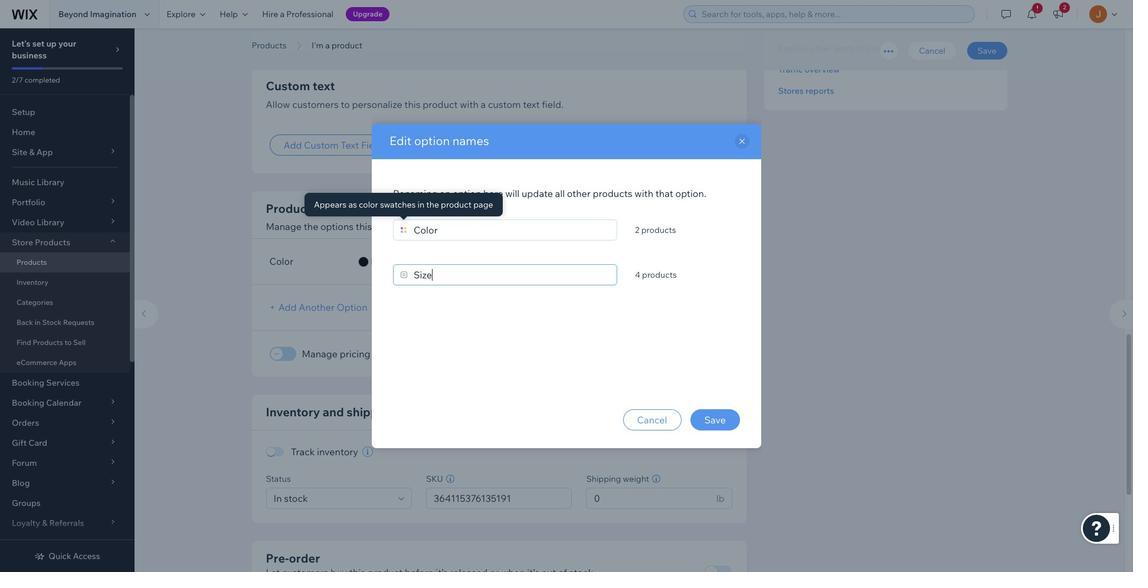 Task type: describe. For each thing, give the bounding box(es) containing it.
add custom text field button
[[270, 135, 397, 156]]

2 products
[[635, 225, 677, 236]]

completed
[[25, 76, 60, 84]]

sku
[[426, 474, 443, 485]]

product options manage the options this product comes in.
[[266, 201, 453, 233]]

as
[[349, 200, 357, 210]]

in inside back in stock requests link
[[35, 318, 41, 327]]

option.
[[676, 188, 707, 200]]

your
[[58, 38, 76, 49]]

another
[[299, 302, 335, 314]]

page
[[474, 200, 493, 210]]

i'm
[[312, 40, 324, 51]]

0 vertical spatial inventory
[[392, 348, 433, 360]]

list mini image
[[401, 272, 407, 279]]

swatches
[[380, 200, 416, 210]]

2 for 2 products
[[635, 225, 640, 236]]

0.0 number field
[[591, 489, 713, 509]]

quick access button
[[34, 552, 100, 562]]

4 products
[[635, 270, 677, 280]]

1 horizontal spatial text
[[523, 98, 540, 110]]

back in stock requests
[[17, 318, 95, 327]]

this inside the custom text allow customers to personalize this product with a custom text field.
[[405, 98, 421, 110]]

personalize
[[352, 98, 403, 110]]

point of sale link
[[0, 534, 130, 554]]

1 horizontal spatial and
[[373, 348, 389, 360]]

1 horizontal spatial option
[[453, 188, 481, 200]]

form containing custom text
[[129, 0, 1134, 573]]

a for hire
[[280, 9, 285, 19]]

explore other analytics tools:
[[779, 43, 894, 54]]

appears as color swatches in the product page
[[314, 200, 493, 210]]

0 horizontal spatial products link
[[0, 253, 130, 273]]

product for pricing
[[473, 348, 508, 360]]

services
[[46, 378, 80, 389]]

quick access
[[49, 552, 100, 562]]

inventory for inventory
[[17, 278, 48, 287]]

products for 2 products
[[642, 225, 677, 236]]

hire a professional link
[[255, 0, 341, 28]]

color
[[359, 200, 378, 210]]

home
[[12, 127, 35, 138]]

setup
[[12, 107, 35, 118]]

hire a professional
[[262, 9, 334, 19]]

1 horizontal spatial with
[[635, 188, 654, 200]]

access
[[73, 552, 100, 562]]

track
[[291, 446, 315, 458]]

categories
[[17, 298, 53, 307]]

up
[[46, 38, 57, 49]]

pre-
[[266, 551, 289, 566]]

this inside product options manage the options this product comes in.
[[356, 221, 372, 233]]

booking services link
[[0, 373, 130, 393]]

track inventory
[[291, 446, 358, 458]]

product for as
[[441, 200, 472, 210]]

save inside form
[[978, 45, 997, 56]]

2 $ from the left
[[435, 16, 441, 28]]

an
[[440, 188, 451, 200]]

1 vertical spatial options
[[321, 221, 354, 233]]

imagination
[[90, 9, 137, 19]]

1 horizontal spatial products link
[[246, 40, 293, 51]]

custom
[[488, 98, 521, 110]]

stock
[[42, 318, 62, 327]]

quick
[[49, 552, 71, 562]]

ecommerce
[[17, 358, 57, 367]]

product inside the custom text allow customers to personalize this product with a custom text field.
[[423, 98, 458, 110]]

field.
[[542, 98, 564, 110]]

shipping weight
[[587, 474, 650, 485]]

status
[[266, 474, 291, 485]]

inventory link
[[0, 273, 130, 293]]

manage inside product options manage the options this product comes in.
[[266, 221, 302, 233]]

find
[[17, 338, 31, 347]]

products up 'ecommerce apps'
[[33, 338, 63, 347]]

field
[[361, 139, 383, 151]]

edit option names
[[390, 133, 489, 148]]

apps
[[59, 358, 76, 367]]

tools:
[[872, 43, 894, 54]]

sidebar element
[[0, 28, 135, 573]]

add another option
[[278, 302, 368, 314]]

that
[[656, 188, 674, 200]]

point
[[12, 539, 32, 549]]

inventory and shipping
[[266, 405, 396, 420]]

names
[[453, 133, 489, 148]]

to inside sidebar element
[[65, 338, 72, 347]]

1 vertical spatial manage
[[302, 348, 338, 360]]

of
[[34, 539, 42, 549]]

manage pricing and inventory for each product variant
[[302, 348, 540, 360]]

booking
[[12, 378, 44, 389]]

shipping
[[587, 474, 621, 485]]

0 horizontal spatial option
[[414, 133, 450, 148]]

a inside the custom text allow customers to personalize this product with a custom text field.
[[481, 98, 486, 110]]

hire
[[262, 9, 278, 19]]

categories link
[[0, 293, 130, 313]]

2 button
[[1046, 0, 1072, 28]]

1 $ from the left
[[275, 16, 281, 28]]

store products
[[12, 237, 70, 248]]

0 horizontal spatial and
[[323, 405, 344, 420]]

beyond imagination
[[58, 9, 137, 19]]

groups
[[12, 498, 41, 509]]

add for add custom text field
[[284, 139, 302, 151]]

2 for 2
[[1064, 4, 1067, 11]]



Task type: vqa. For each thing, say whether or not it's contained in the screenshot.
get-member
no



Task type: locate. For each thing, give the bounding box(es) containing it.
the
[[427, 200, 439, 210], [304, 221, 318, 233]]

2 inside 2 "button"
[[1064, 4, 1067, 11]]

0 vertical spatial and
[[373, 348, 389, 360]]

reports
[[806, 86, 835, 96]]

1 horizontal spatial in
[[418, 200, 425, 210]]

products down hire at the left top of page
[[252, 40, 287, 51]]

in
[[418, 200, 425, 210], [35, 318, 41, 327]]

0 vertical spatial add
[[284, 139, 302, 151]]

with
[[460, 98, 479, 110], [635, 188, 654, 200]]

1 horizontal spatial other
[[811, 43, 832, 54]]

0 horizontal spatial other
[[567, 188, 591, 200]]

1 vertical spatial cancel
[[637, 415, 668, 426]]

add
[[284, 139, 302, 151], [278, 302, 297, 314]]

back
[[17, 318, 33, 327]]

will
[[506, 188, 520, 200]]

,
[[395, 256, 397, 268]]

1 horizontal spatial 2
[[1064, 4, 1067, 11]]

1 vertical spatial and
[[323, 405, 344, 420]]

products inside form
[[252, 40, 287, 51]]

2 horizontal spatial a
[[481, 98, 486, 110]]

a for i'm
[[325, 40, 330, 51]]

store products button
[[0, 233, 130, 253]]

0 vertical spatial custom
[[266, 78, 310, 93]]

1 vertical spatial save button
[[691, 410, 740, 431]]

1 horizontal spatial a
[[325, 40, 330, 51]]

and
[[373, 348, 389, 360], [323, 405, 344, 420]]

stores reports
[[779, 86, 835, 96]]

option
[[337, 302, 368, 314]]

other up overview
[[811, 43, 832, 54]]

traffic
[[779, 64, 803, 75]]

options
[[314, 201, 357, 216], [321, 221, 354, 233]]

ecommerce apps link
[[0, 353, 130, 373]]

inventory inside inventory link
[[17, 278, 48, 287]]

1 vertical spatial the
[[304, 221, 318, 233]]

find products to sell link
[[0, 333, 130, 353]]

library
[[37, 177, 64, 188]]

0 vertical spatial inventory
[[17, 278, 48, 287]]

weight
[[623, 474, 650, 485]]

custom inside the custom text allow customers to personalize this product with a custom text field.
[[266, 78, 310, 93]]

shipping
[[347, 405, 396, 420]]

business
[[12, 50, 47, 61]]

edit
[[390, 133, 412, 148]]

analytics
[[834, 43, 870, 54]]

0 vertical spatial in
[[418, 200, 425, 210]]

groups link
[[0, 494, 130, 514]]

0 horizontal spatial inventory
[[317, 446, 358, 458]]

1 vertical spatial inventory
[[266, 405, 320, 420]]

1 horizontal spatial cancel
[[920, 45, 946, 56]]

cancel inside form
[[920, 45, 946, 56]]

set
[[32, 38, 44, 49]]

1 vertical spatial option
[[453, 188, 481, 200]]

0 vertical spatial to
[[341, 98, 350, 110]]

help button
[[213, 0, 255, 28]]

cancel
[[920, 45, 946, 56], [637, 415, 668, 426]]

1 vertical spatial add
[[278, 302, 297, 314]]

0 vertical spatial cancel button
[[909, 42, 957, 60]]

music library link
[[0, 172, 130, 193]]

ecommerce apps
[[17, 358, 76, 367]]

custom up allow
[[266, 78, 310, 93]]

1 vertical spatial a
[[325, 40, 330, 51]]

1 vertical spatial cancel button
[[623, 410, 682, 431]]

products
[[252, 40, 287, 51], [35, 237, 70, 248], [17, 258, 47, 267], [33, 338, 63, 347]]

products for 4 products
[[643, 270, 677, 280]]

explore left help
[[167, 9, 196, 19]]

cancel for cancel button within the form
[[920, 45, 946, 56]]

1 vertical spatial custom
[[304, 139, 339, 151]]

4
[[635, 270, 641, 280]]

product up the 'in.'
[[441, 200, 472, 210]]

color
[[270, 256, 294, 268]]

products down store
[[17, 258, 47, 267]]

to right customers at the top left
[[341, 98, 350, 110]]

custom inside button
[[304, 139, 339, 151]]

options left color
[[314, 201, 357, 216]]

renaming an option here will update all other products with that option.
[[393, 188, 707, 200]]

this right personalize
[[405, 98, 421, 110]]

0 vertical spatial save
[[978, 45, 997, 56]]

2 vertical spatial a
[[481, 98, 486, 110]]

back in stock requests link
[[0, 313, 130, 333]]

0 horizontal spatial text
[[313, 78, 335, 93]]

a left custom
[[481, 98, 486, 110]]

products link down store products
[[0, 253, 130, 273]]

1 horizontal spatial inventory
[[266, 405, 320, 420]]

inventory
[[392, 348, 433, 360], [317, 446, 358, 458]]

overview
[[805, 64, 840, 75]]

in right back on the left bottom of the page
[[35, 318, 41, 327]]

options down appears
[[321, 221, 354, 233]]

pre-order
[[266, 551, 320, 566]]

0 horizontal spatial this
[[356, 221, 372, 233]]

explore
[[167, 9, 196, 19], [779, 43, 809, 54]]

each
[[449, 348, 471, 360]]

product up edit option names
[[423, 98, 458, 110]]

explore inside form
[[779, 43, 809, 54]]

0 horizontal spatial a
[[280, 9, 285, 19]]

upgrade button
[[346, 7, 390, 21]]

form
[[129, 0, 1134, 573]]

0 vertical spatial save button
[[968, 42, 1008, 60]]

with left custom
[[460, 98, 479, 110]]

inventory for inventory and shipping
[[266, 405, 320, 420]]

inventory
[[17, 278, 48, 287], [266, 405, 320, 420]]

0 vertical spatial manage
[[266, 221, 302, 233]]

0 horizontal spatial cancel button
[[623, 410, 682, 431]]

product
[[332, 40, 363, 51], [423, 98, 458, 110], [441, 200, 472, 210], [374, 221, 409, 233], [473, 348, 508, 360]]

0 horizontal spatial 2
[[635, 225, 640, 236]]

1 horizontal spatial explore
[[779, 43, 809, 54]]

1 vertical spatial text
[[523, 98, 540, 110]]

0 horizontal spatial cancel
[[637, 415, 668, 426]]

1 vertical spatial 2
[[635, 225, 640, 236]]

0 horizontal spatial save
[[705, 415, 726, 426]]

explore for explore
[[167, 9, 196, 19]]

manage down product
[[266, 221, 302, 233]]

inventory up the "categories"
[[17, 278, 48, 287]]

help
[[220, 9, 238, 19]]

0 vertical spatial 2
[[1064, 4, 1067, 11]]

0 horizontal spatial $
[[275, 16, 281, 28]]

1 vertical spatial inventory
[[317, 446, 358, 458]]

a right i'm at top
[[325, 40, 330, 51]]

1 horizontal spatial to
[[341, 98, 350, 110]]

1 horizontal spatial $
[[435, 16, 441, 28]]

0 vertical spatial a
[[280, 9, 285, 19]]

music library
[[12, 177, 64, 188]]

and right pricing
[[373, 348, 389, 360]]

to inside the custom text allow customers to personalize this product with a custom text field.
[[341, 98, 350, 110]]

2/7
[[12, 76, 23, 84]]

inventory left for
[[392, 348, 433, 360]]

1 horizontal spatial this
[[405, 98, 421, 110]]

explore for explore other analytics tools:
[[779, 43, 809, 54]]

0 vertical spatial products link
[[246, 40, 293, 51]]

text up customers at the top left
[[313, 78, 335, 93]]

0 vertical spatial option
[[414, 133, 450, 148]]

renaming
[[393, 188, 438, 200]]

1 vertical spatial this
[[356, 221, 372, 233]]

sale
[[44, 539, 61, 549]]

to left sell
[[65, 338, 72, 347]]

product down swatches
[[374, 221, 409, 233]]

comes
[[411, 221, 441, 233]]

0 horizontal spatial in
[[35, 318, 41, 327]]

0 vertical spatial text
[[313, 78, 335, 93]]

requests
[[63, 318, 95, 327]]

other right all
[[567, 188, 591, 200]]

text left field.
[[523, 98, 540, 110]]

traffic overview
[[779, 64, 840, 75]]

add for add another option
[[278, 302, 297, 314]]

variant
[[510, 348, 540, 360]]

0 vertical spatial products
[[593, 188, 633, 200]]

products right store
[[35, 237, 70, 248]]

save button inside form
[[968, 42, 1008, 60]]

0 horizontal spatial the
[[304, 221, 318, 233]]

point of sale
[[12, 539, 61, 549]]

manage left pricing
[[302, 348, 338, 360]]

and left shipping
[[323, 405, 344, 420]]

1 vertical spatial explore
[[779, 43, 809, 54]]

in.
[[443, 221, 453, 233]]

product for options
[[374, 221, 409, 233]]

text
[[341, 139, 359, 151]]

1 vertical spatial to
[[65, 338, 72, 347]]

here
[[484, 188, 503, 200]]

products up 'link images'
[[593, 188, 633, 200]]

None text field
[[291, 12, 411, 33], [450, 12, 570, 33], [588, 12, 707, 33], [291, 12, 411, 33], [450, 12, 570, 33], [588, 12, 707, 33]]

the left an
[[427, 200, 439, 210]]

custom text allow customers to personalize this product with a custom text field.
[[266, 78, 564, 110]]

black
[[371, 256, 395, 268]]

for
[[435, 348, 447, 360]]

option right an
[[453, 188, 481, 200]]

add down allow
[[284, 139, 302, 151]]

white
[[412, 256, 438, 268]]

inventory inside form
[[266, 405, 320, 420]]

1 vertical spatial products link
[[0, 253, 130, 273]]

0 horizontal spatial save button
[[691, 410, 740, 431]]

sell
[[73, 338, 86, 347]]

1 vertical spatial with
[[635, 188, 654, 200]]

stores
[[779, 86, 804, 96]]

custom left text
[[304, 139, 339, 151]]

0 vertical spatial with
[[460, 98, 479, 110]]

inventory right track
[[317, 446, 358, 458]]

a right hire at the left top of page
[[280, 9, 285, 19]]

option right edit
[[414, 133, 450, 148]]

0 vertical spatial the
[[427, 200, 439, 210]]

cancel button
[[909, 42, 957, 60], [623, 410, 682, 431]]

0 vertical spatial options
[[314, 201, 357, 216]]

cancel for left cancel button
[[637, 415, 668, 426]]

cancel button inside form
[[909, 42, 957, 60]]

product
[[266, 201, 311, 216]]

1 vertical spatial in
[[35, 318, 41, 327]]

0 vertical spatial explore
[[167, 9, 196, 19]]

beyond
[[58, 9, 88, 19]]

Search for tools, apps, help & more... field
[[699, 6, 971, 22]]

the down product
[[304, 221, 318, 233]]

professional
[[286, 9, 334, 19]]

1 horizontal spatial save button
[[968, 42, 1008, 60]]

1 vertical spatial other
[[567, 188, 591, 200]]

other inside form
[[811, 43, 832, 54]]

0 horizontal spatial inventory
[[17, 278, 48, 287]]

pricing
[[340, 348, 371, 360]]

0 vertical spatial this
[[405, 98, 421, 110]]

1 horizontal spatial save
[[978, 45, 997, 56]]

add another option button
[[270, 297, 382, 319]]

products right 4
[[643, 270, 677, 280]]

products link down hire at the left top of page
[[246, 40, 293, 51]]

link images image
[[614, 213, 626, 222]]

the inside product options manage the options this product comes in.
[[304, 221, 318, 233]]

0 horizontal spatial with
[[460, 98, 479, 110]]

products down that
[[642, 225, 677, 236]]

2/7 completed
[[12, 76, 60, 84]]

with inside the custom text allow customers to personalize this product with a custom text field.
[[460, 98, 479, 110]]

None field
[[393, 220, 618, 241], [393, 265, 618, 286], [270, 489, 395, 509], [430, 489, 568, 509], [393, 220, 618, 241], [393, 265, 618, 286], [270, 489, 395, 509], [430, 489, 568, 509]]

0 vertical spatial other
[[811, 43, 832, 54]]

0 horizontal spatial explore
[[167, 9, 196, 19]]

1 horizontal spatial inventory
[[392, 348, 433, 360]]

update
[[522, 188, 553, 200]]

0 vertical spatial cancel
[[920, 45, 946, 56]]

1 horizontal spatial the
[[427, 200, 439, 210]]

1 vertical spatial save
[[705, 415, 726, 426]]

to
[[341, 98, 350, 110], [65, 338, 72, 347]]

%
[[713, 16, 720, 28]]

1 horizontal spatial cancel button
[[909, 42, 957, 60]]

this down color
[[356, 221, 372, 233]]

add left "another"
[[278, 302, 297, 314]]

this
[[405, 98, 421, 110], [356, 221, 372, 233]]

1 vertical spatial products
[[642, 225, 677, 236]]

products inside popup button
[[35, 237, 70, 248]]

2 vertical spatial products
[[643, 270, 677, 280]]

explore up traffic
[[779, 43, 809, 54]]

allow
[[266, 98, 290, 110]]

product inside product options manage the options this product comes in.
[[374, 221, 409, 233]]

0 horizontal spatial to
[[65, 338, 72, 347]]

store
[[12, 237, 33, 248]]

product right each
[[473, 348, 508, 360]]

with left that
[[635, 188, 654, 200]]

in up the comes
[[418, 200, 425, 210]]

i'm a product
[[312, 40, 363, 51]]

inventory up track
[[266, 405, 320, 420]]

lb
[[717, 493, 725, 505]]

product right i'm at top
[[332, 40, 363, 51]]



